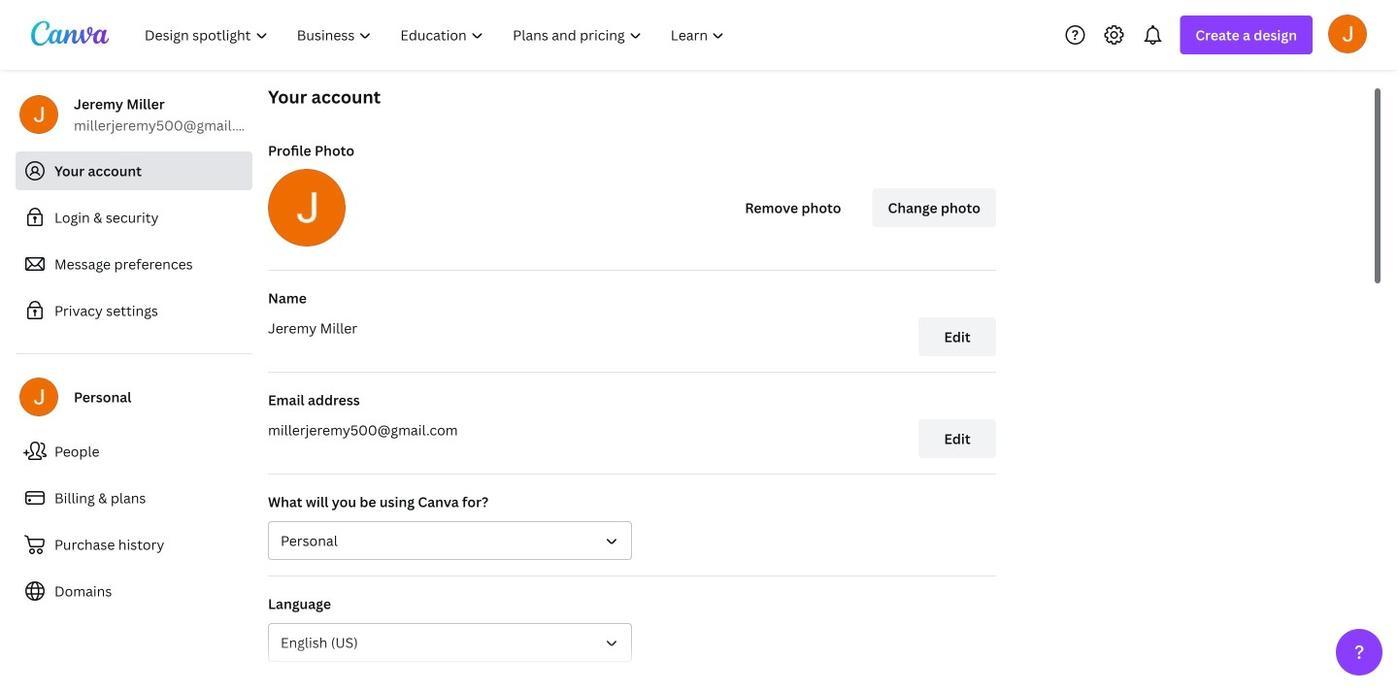 Task type: locate. For each thing, give the bounding box(es) containing it.
None button
[[268, 521, 632, 560]]

top level navigation element
[[132, 16, 741, 54]]

Language: English (US) button
[[268, 623, 632, 662]]



Task type: vqa. For each thing, say whether or not it's contained in the screenshot.
BUTTON
yes



Task type: describe. For each thing, give the bounding box(es) containing it.
jeremy miller image
[[1328, 14, 1367, 53]]



